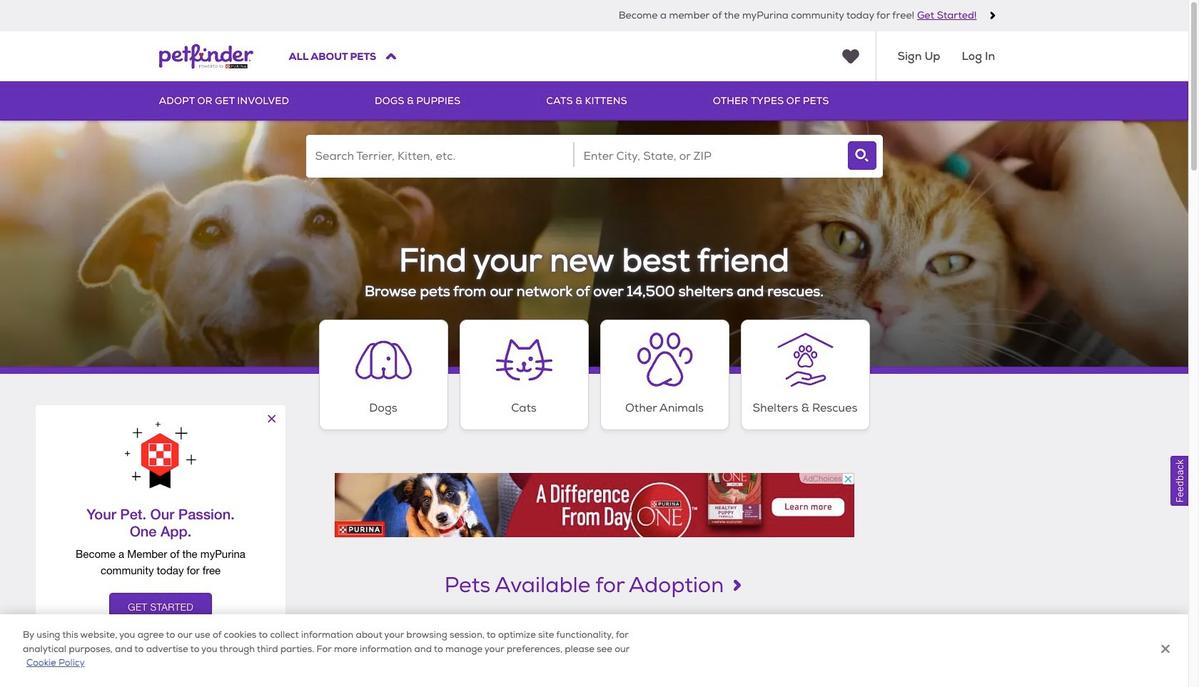 Task type: vqa. For each thing, say whether or not it's contained in the screenshot.
"9c2b2" image
no



Task type: locate. For each thing, give the bounding box(es) containing it.
rizzo, adoptable, baby female shepherd & labrador retriever, in jardines de san manuel, pue. image
[[335, 616, 500, 688]]

advertisement element
[[335, 473, 854, 537]]

favorite rizzo image
[[470, 629, 488, 647]]

primary element
[[159, 81, 1030, 121]]



Task type: describe. For each thing, give the bounding box(es) containing it.
petfinder logo image
[[159, 31, 253, 81]]

Search Terrier, Kitten, etc. text field
[[306, 135, 573, 178]]

rocky, adoptable, senior male mixed breed, in naples, fl. image
[[159, 616, 324, 688]]

favorite rocky image
[[293, 629, 311, 647]]

miley, adoptable, senior female mixed breed, in naples, fl. image
[[512, 616, 677, 688]]

privacy alert dialog
[[0, 615, 1189, 688]]

Enter City, State, or ZIP text field
[[574, 135, 842, 178]]



